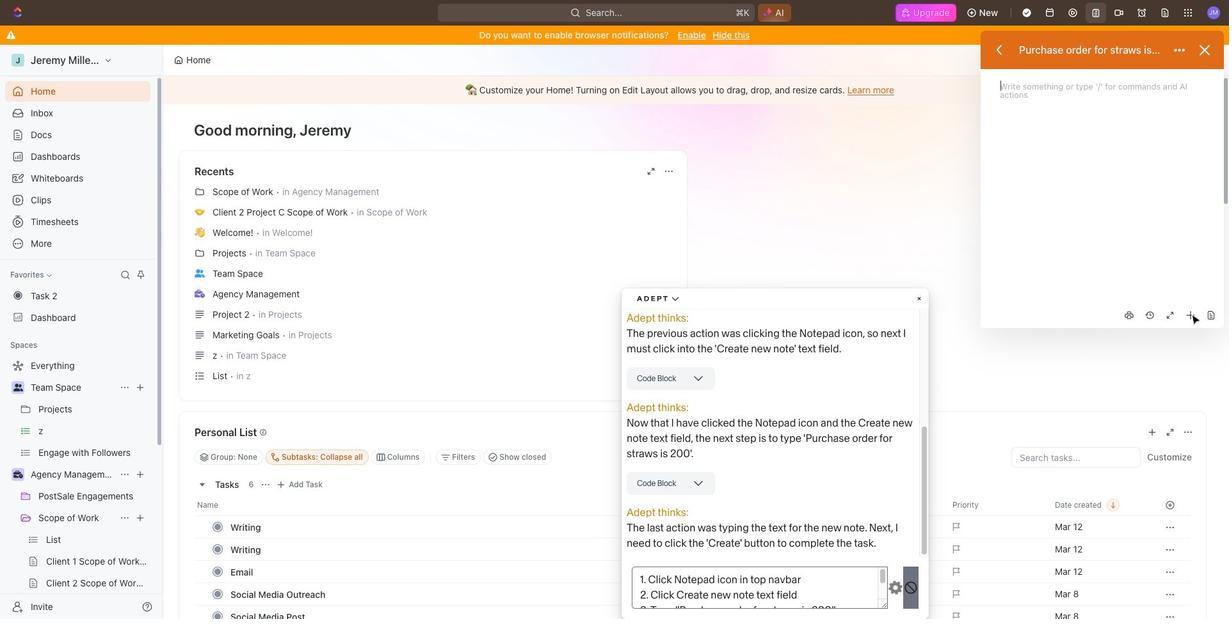 Task type: vqa. For each thing, say whether or not it's contained in the screenshot.
Space to the top
no



Task type: describe. For each thing, give the bounding box(es) containing it.
user group image
[[13, 384, 23, 392]]

tree inside sidebar navigation
[[5, 356, 150, 620]]



Task type: locate. For each thing, give the bounding box(es) containing it.
tree
[[5, 356, 150, 620]]

1 vertical spatial business time image
[[13, 471, 23, 479]]

Search tasks... text field
[[1012, 448, 1140, 467]]

sidebar navigation
[[0, 45, 166, 620]]

0 horizontal spatial business time image
[[13, 471, 23, 479]]

business time image
[[195, 290, 205, 298], [13, 471, 23, 479]]

0 vertical spatial business time image
[[195, 290, 205, 298]]

jeremy miller's workspace, , element
[[12, 54, 24, 67]]

user group image
[[195, 269, 205, 278]]

1 horizontal spatial business time image
[[195, 290, 205, 298]]



